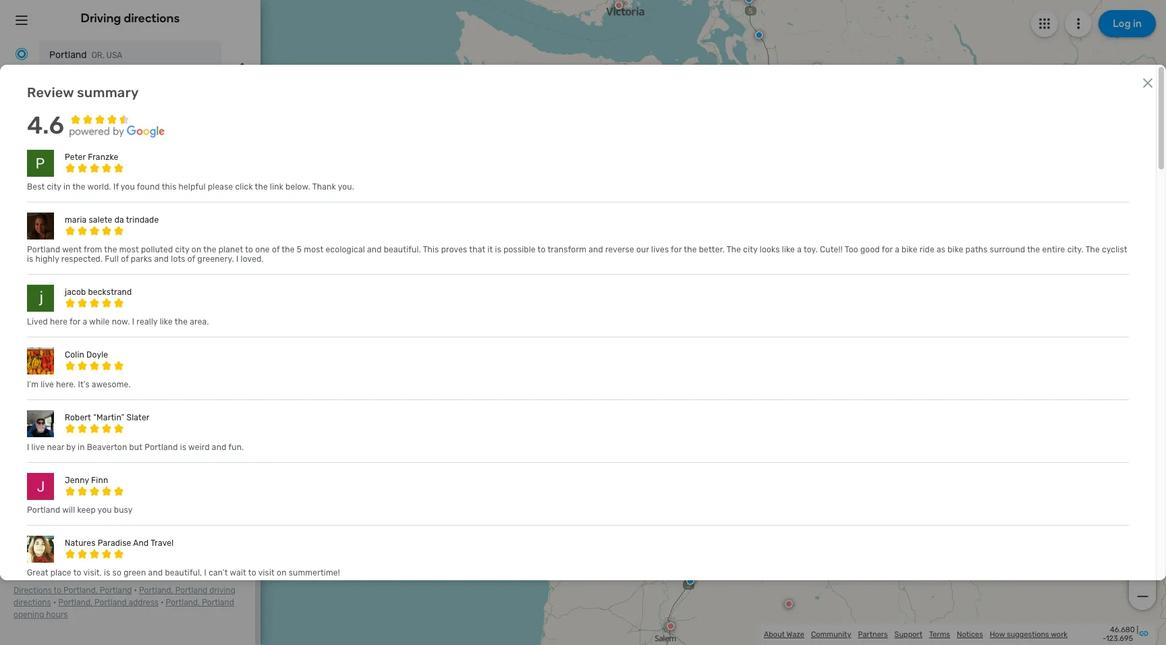 Task type: describe. For each thing, give the bounding box(es) containing it.
portland inside portland, portland driving directions
[[175, 586, 207, 595]]

robert
[[65, 413, 91, 423]]

portland went from the most polluted city on the planet to one of the 5 most ecological and beautiful. this proves that it is possible to transform and reverse our lives for the better. the city looks like a toy. cute!! too good for a bike ride as bike paths surround the entire city. the cyclist is highly respected. full of parks and lots of greenery. i loved.
[[27, 245, 1128, 264]]

beckstrand
[[88, 288, 132, 297]]

to down 'place'
[[54, 586, 61, 595]]

is left so
[[104, 569, 110, 578]]

starting
[[13, 101, 48, 113]]

visit,
[[83, 569, 102, 578]]

portlandonline.com
[[40, 236, 126, 248]]

colin doyle
[[65, 351, 108, 360]]

people also search for
[[13, 567, 110, 578]]

portland, for portland, portland opening hours
[[166, 598, 200, 607]]

location image
[[13, 80, 30, 96]]

jenny finn
[[65, 476, 108, 486]]

destination button
[[93, 101, 143, 122]]

terms
[[929, 630, 950, 639]]

the left 5
[[282, 245, 295, 255]]

driving
[[209, 586, 235, 595]]

partners link
[[858, 630, 888, 639]]

2 most from the left
[[304, 245, 324, 255]]

awesome.
[[92, 380, 131, 390]]

2 horizontal spatial city
[[743, 245, 758, 255]]

possible
[[504, 245, 536, 255]]

current location image
[[13, 46, 30, 62]]

great place to visit, is so green and beautiful, i can't wait to visit on summertime!
[[27, 569, 340, 578]]

portland, for portland, portland address
[[58, 598, 92, 607]]

portland inside portland went from the most polluted city on the planet to one of the 5 most ecological and beautiful. this proves that it is possible to transform and reverse our lives for the better. the city looks like a toy. cute!! too good for a bike ride as bike paths surround the entire city. the cyclist is highly respected. full of parks and lots of greenery. i loved.
[[27, 245, 60, 255]]

1 vertical spatial summary
[[47, 275, 88, 286]]

beaverton
[[87, 443, 127, 453]]

reverse
[[605, 245, 634, 255]]

reviews
[[40, 369, 74, 380]]

i left can't
[[204, 569, 207, 578]]

fun.
[[228, 443, 244, 453]]

partners
[[858, 630, 888, 639]]

1 horizontal spatial a
[[797, 245, 802, 255]]

and left fun.
[[212, 443, 226, 453]]

image 8 of portland, portland image
[[187, 484, 242, 539]]

0 vertical spatial 4.6
[[27, 111, 64, 140]]

as
[[937, 245, 946, 255]]

this
[[423, 245, 439, 255]]

finn
[[91, 476, 108, 486]]

opening
[[13, 610, 44, 620]]

hours
[[46, 610, 68, 620]]

image 7 of portland, portland image
[[129, 484, 184, 539]]

doyle
[[86, 351, 108, 360]]

directions
[[13, 586, 52, 595]]

i inside portland went from the most polluted city on the planet to one of the 5 most ecological and beautiful. this proves that it is possible to transform and reverse our lives for the better. the city looks like a toy. cute!! too good for a bike ride as bike paths surround the entire city. the cyclist is highly respected. full of parks and lots of greenery. i loved.
[[236, 255, 239, 264]]

1 most from the left
[[119, 245, 139, 255]]

2 horizontal spatial of
[[272, 245, 280, 255]]

city.
[[1067, 245, 1084, 255]]

click
[[235, 183, 253, 192]]

1 vertical spatial like
[[160, 318, 173, 327]]

for left so
[[98, 567, 110, 578]]

point
[[51, 101, 73, 113]]

near
[[47, 443, 64, 453]]

highly
[[35, 255, 59, 264]]

0 vertical spatial you
[[121, 183, 135, 192]]

0 horizontal spatial a
[[83, 318, 87, 327]]

search
[[66, 567, 96, 578]]

how
[[990, 630, 1005, 639]]

da
[[114, 216, 124, 225]]

ecological
[[326, 245, 365, 255]]

portlandonline.com link
[[40, 236, 126, 248]]

you.
[[338, 183, 354, 192]]

on inside portland went from the most polluted city on the planet to one of the 5 most ecological and beautiful. this proves that it is possible to transform and reverse our lives for the better. the city looks like a toy. cute!! too good for a bike ride as bike paths surround the entire city. the cyclist is highly respected. full of parks and lots of greenery. i loved.
[[192, 245, 201, 255]]

starting point button
[[13, 101, 73, 124]]

proves
[[441, 245, 467, 255]]

show reviews
[[13, 369, 74, 380]]

0 horizontal spatial of
[[121, 255, 129, 264]]

show
[[13, 369, 38, 380]]

parks
[[131, 255, 152, 264]]

notices link
[[957, 630, 983, 639]]

please
[[208, 183, 233, 192]]

usa inside lynnwood wa, usa
[[115, 84, 131, 94]]

respected.
[[61, 255, 103, 264]]

is right it
[[495, 245, 501, 255]]

peter
[[65, 153, 86, 162]]

toy.
[[804, 245, 818, 255]]

i right now.
[[132, 318, 134, 327]]

better.
[[699, 245, 725, 255]]

1 vertical spatial review
[[13, 275, 45, 286]]

1 horizontal spatial directions
[[124, 11, 180, 26]]

full
[[105, 255, 119, 264]]

looks
[[760, 245, 780, 255]]

cute!!
[[820, 245, 843, 255]]

support
[[895, 630, 923, 639]]

directions inside portland, portland driving directions
[[13, 598, 51, 607]]

0 horizontal spatial you
[[98, 506, 112, 515]]

this
[[162, 183, 176, 192]]

planet
[[219, 245, 243, 255]]

2 vertical spatial usa
[[31, 157, 49, 169]]

the left "entire" on the right top of the page
[[1027, 245, 1040, 255]]

wait
[[230, 569, 246, 578]]

terms link
[[929, 630, 950, 639]]

suggestions
[[1007, 630, 1049, 639]]

the left world.
[[72, 183, 86, 192]]

46.680 | -123.695
[[1103, 626, 1139, 643]]

driving directions
[[81, 11, 180, 26]]

paradise
[[98, 539, 131, 548]]

our
[[636, 245, 649, 255]]

2 bike from the left
[[948, 245, 964, 255]]

to left one on the top left of the page
[[245, 245, 253, 255]]

the left better.
[[684, 245, 697, 255]]

busy
[[114, 506, 133, 515]]

link
[[270, 183, 283, 192]]

waze
[[787, 630, 804, 639]]

1 vertical spatial portland or, usa
[[13, 139, 71, 169]]

also
[[46, 567, 64, 578]]

1 vertical spatial on
[[277, 569, 287, 578]]

to left visit
[[248, 569, 256, 578]]

colin
[[65, 351, 84, 360]]

2 horizontal spatial a
[[895, 245, 900, 255]]

1 vertical spatial 4.6
[[173, 286, 231, 330]]

really
[[137, 318, 158, 327]]

will
[[62, 506, 75, 515]]

i'm
[[27, 380, 39, 390]]

lives
[[651, 245, 669, 255]]

image 2 of portland, portland image
[[71, 427, 126, 482]]

robert "martin" slater
[[65, 413, 150, 423]]

for right good
[[882, 245, 893, 255]]

went
[[62, 245, 82, 255]]

the right from
[[104, 245, 117, 255]]

the left planet
[[203, 245, 216, 255]]

2 the from the left
[[1086, 245, 1100, 255]]



Task type: vqa. For each thing, say whether or not it's contained in the screenshot.
Beaverton
yes



Task type: locate. For each thing, give the bounding box(es) containing it.
in right by
[[78, 443, 85, 453]]

1 horizontal spatial 4.6
[[173, 286, 231, 330]]

portland or, usa up lynnwood wa, usa
[[49, 49, 122, 61]]

of right lots at the left of the page
[[188, 255, 195, 264]]

found
[[137, 183, 160, 192]]

image 1 of portland, portland image
[[13, 427, 69, 482]]

if
[[113, 183, 119, 192]]

1 vertical spatial in
[[78, 443, 85, 453]]

review summary up point
[[27, 84, 139, 100]]

image 4 of portland, portland image
[[187, 427, 242, 482]]

live for here.
[[41, 380, 54, 390]]

beautiful.
[[384, 245, 421, 255]]

i left loved.
[[236, 255, 239, 264]]

1 horizontal spatial in
[[78, 443, 85, 453]]

franzke
[[88, 153, 118, 162]]

too
[[845, 245, 858, 255]]

0 horizontal spatial bike
[[902, 245, 918, 255]]

destination
[[93, 101, 143, 113]]

below.
[[286, 183, 310, 192]]

about waze community partners support terms notices how suggestions work
[[764, 630, 1068, 639]]

image 3 of portland, portland image
[[129, 427, 184, 482]]

natures paradise and travel
[[65, 539, 174, 548]]

0 horizontal spatial on
[[192, 245, 201, 255]]

bike left ride
[[902, 245, 918, 255]]

1 vertical spatial you
[[98, 506, 112, 515]]

usa up wa,
[[106, 51, 122, 60]]

to
[[245, 245, 253, 255], [538, 245, 546, 255], [73, 569, 81, 578], [248, 569, 256, 578], [54, 586, 61, 595]]

1 horizontal spatial most
[[304, 245, 324, 255]]

8
[[13, 406, 20, 418]]

cyclist
[[1102, 245, 1128, 255]]

0 vertical spatial review
[[27, 84, 74, 100]]

the left the area.
[[175, 318, 188, 327]]

usa
[[106, 51, 122, 60], [115, 84, 131, 94], [31, 157, 49, 169]]

directions
[[124, 11, 180, 26], [13, 598, 51, 607]]

address
[[129, 598, 159, 607]]

of right one on the top left of the page
[[272, 245, 280, 255]]

on right visit
[[277, 569, 287, 578]]

maria
[[65, 216, 87, 225]]

summary up the jacob
[[47, 275, 88, 286]]

is
[[495, 245, 501, 255], [27, 255, 33, 264], [180, 443, 186, 453], [104, 569, 110, 578]]

image 6 of portland, portland image
[[71, 484, 126, 539]]

1 vertical spatial usa
[[115, 84, 131, 94]]

0 vertical spatial summary
[[77, 84, 139, 100]]

you right 'keep'
[[98, 506, 112, 515]]

it's
[[78, 380, 90, 390]]

support link
[[895, 630, 923, 639]]

1 vertical spatial directions
[[13, 598, 51, 607]]

place
[[50, 569, 71, 578]]

1 horizontal spatial of
[[188, 255, 195, 264]]

and left reverse
[[589, 245, 603, 255]]

directions to portland, portland
[[13, 586, 132, 595]]

on
[[192, 245, 201, 255], [277, 569, 287, 578]]

it
[[488, 245, 493, 255]]

jacob
[[65, 288, 86, 297]]

the left the link
[[255, 183, 268, 192]]

portland or, usa
[[49, 49, 122, 61], [13, 139, 71, 169]]

1 horizontal spatial the
[[1086, 245, 1100, 255]]

keep
[[77, 506, 96, 515]]

zoom out image
[[1134, 589, 1151, 605]]

1 horizontal spatial on
[[277, 569, 287, 578]]

a left toy.
[[797, 245, 802, 255]]

about
[[764, 630, 785, 639]]

portland,
[[63, 586, 98, 595], [139, 586, 173, 595], [58, 598, 92, 607], [166, 598, 200, 607]]

0 vertical spatial or,
[[92, 51, 104, 60]]

and right green
[[148, 569, 163, 578]]

city right "best"
[[47, 183, 61, 192]]

lynnwood
[[49, 83, 94, 94]]

image 5 of portland, portland image
[[13, 484, 69, 539]]

or, up "best"
[[13, 157, 28, 169]]

live
[[41, 380, 54, 390], [31, 443, 45, 453]]

summary
[[77, 84, 139, 100], [47, 275, 88, 286]]

i live near by in beaverton but portland is weird and fun.
[[27, 443, 244, 453]]

can't
[[209, 569, 228, 578]]

jacob beckstrand
[[65, 288, 132, 297]]

summertime!
[[289, 569, 340, 578]]

and left lots at the left of the page
[[154, 255, 169, 264]]

123.695
[[1106, 634, 1133, 643]]

you right if
[[121, 183, 135, 192]]

good
[[860, 245, 880, 255]]

0 vertical spatial portland or, usa
[[49, 49, 122, 61]]

like inside portland went from the most polluted city on the planet to one of the 5 most ecological and beautiful. this proves that it is possible to transform and reverse our lives for the better. the city looks like a toy. cute!! too good for a bike ride as bike paths surround the entire city. the cyclist is highly respected. full of parks and lots of greenery. i loved.
[[782, 245, 795, 255]]

salete
[[89, 216, 112, 225]]

while
[[89, 318, 110, 327]]

of right full
[[121, 255, 129, 264]]

paths
[[966, 245, 988, 255]]

is left the highly
[[27, 255, 33, 264]]

portland, portland driving directions link
[[13, 586, 235, 607]]

usa up "best"
[[31, 157, 49, 169]]

and
[[367, 245, 382, 255], [589, 245, 603, 255], [154, 255, 169, 264], [212, 443, 226, 453], [148, 569, 163, 578]]

0 horizontal spatial like
[[160, 318, 173, 327]]

0 vertical spatial directions
[[124, 11, 180, 26]]

trindade
[[126, 216, 159, 225]]

live left near
[[31, 443, 45, 453]]

0 vertical spatial live
[[41, 380, 54, 390]]

0 vertical spatial in
[[63, 183, 71, 192]]

0 vertical spatial like
[[782, 245, 795, 255]]

lynnwood wa, usa
[[49, 83, 131, 94]]

0 vertical spatial on
[[192, 245, 201, 255]]

city right 'polluted'
[[175, 245, 189, 255]]

a
[[797, 245, 802, 255], [895, 245, 900, 255], [83, 318, 87, 327]]

so
[[112, 569, 122, 578]]

usa right wa,
[[115, 84, 131, 94]]

i left near
[[27, 443, 29, 453]]

weird
[[188, 443, 210, 453]]

to left visit,
[[73, 569, 81, 578]]

portland, for portland, portland driving directions
[[139, 586, 173, 595]]

to right possible at the left top of the page
[[538, 245, 546, 255]]

for
[[671, 245, 682, 255], [882, 245, 893, 255], [69, 318, 80, 327], [98, 567, 110, 578]]

zoom in image
[[1134, 567, 1151, 583]]

in down peter
[[63, 183, 71, 192]]

1 vertical spatial or,
[[13, 157, 28, 169]]

i'm live here. it's awesome.
[[27, 380, 131, 390]]

1 the from the left
[[727, 245, 741, 255]]

one
[[255, 245, 270, 255]]

live down show reviews
[[41, 380, 54, 390]]

1 horizontal spatial or,
[[92, 51, 104, 60]]

for right here on the left
[[69, 318, 80, 327]]

0 horizontal spatial directions
[[13, 598, 51, 607]]

the right better.
[[727, 245, 741, 255]]

visit
[[258, 569, 275, 578]]

ride
[[920, 245, 935, 255]]

is left weird in the left of the page
[[180, 443, 186, 453]]

0 vertical spatial review summary
[[27, 84, 139, 100]]

summary up destination
[[77, 84, 139, 100]]

or, up lynnwood wa, usa
[[92, 51, 104, 60]]

here
[[50, 318, 68, 327]]

1 horizontal spatial bike
[[948, 245, 964, 255]]

bike
[[902, 245, 918, 255], [948, 245, 964, 255]]

computer image
[[13, 234, 30, 250]]

a left while
[[83, 318, 87, 327]]

most right full
[[119, 245, 139, 255]]

1 horizontal spatial like
[[782, 245, 795, 255]]

and left beautiful.
[[367, 245, 382, 255]]

|
[[1137, 626, 1139, 634]]

portland, portland driving directions
[[13, 586, 235, 607]]

portland, inside portland, portland driving directions
[[139, 586, 173, 595]]

portland or, usa up "best"
[[13, 139, 71, 169]]

surround
[[990, 245, 1025, 255]]

for right lives
[[671, 245, 682, 255]]

portland, portland opening hours link
[[13, 598, 234, 620]]

portland, up address
[[139, 586, 173, 595]]

review up starting point
[[27, 84, 74, 100]]

1 horizontal spatial city
[[175, 245, 189, 255]]

0 horizontal spatial most
[[119, 245, 139, 255]]

like right really
[[160, 318, 173, 327]]

lived here for a while now. i really like the area.
[[27, 318, 209, 327]]

portland, down beautiful,
[[166, 598, 200, 607]]

lots
[[171, 255, 185, 264]]

that
[[469, 245, 485, 255]]

polluted
[[141, 245, 173, 255]]

directions down directions
[[13, 598, 51, 607]]

thank
[[312, 183, 336, 192]]

0 horizontal spatial city
[[47, 183, 61, 192]]

0 horizontal spatial or,
[[13, 157, 28, 169]]

you
[[121, 183, 135, 192], [98, 506, 112, 515]]

photos
[[22, 406, 53, 418]]

portland, down search
[[63, 586, 98, 595]]

helpful
[[179, 183, 206, 192]]

directions to portland, portland link
[[13, 586, 132, 595]]

portland inside portland, portland opening hours
[[202, 598, 234, 607]]

on right lots at the left of the page
[[192, 245, 201, 255]]

the
[[72, 183, 86, 192], [255, 183, 268, 192], [104, 245, 117, 255], [203, 245, 216, 255], [282, 245, 295, 255], [684, 245, 697, 255], [1027, 245, 1040, 255], [175, 318, 188, 327]]

by
[[66, 443, 76, 453]]

portland, inside portland, portland opening hours
[[166, 598, 200, 607]]

-
[[1103, 634, 1106, 643]]

directions right driving
[[124, 11, 180, 26]]

most right 5
[[304, 245, 324, 255]]

0 horizontal spatial in
[[63, 183, 71, 192]]

1 vertical spatial review summary
[[13, 275, 88, 286]]

5
[[297, 245, 302, 255]]

work
[[1051, 630, 1068, 639]]

1 bike from the left
[[902, 245, 918, 255]]

0 vertical spatial usa
[[106, 51, 122, 60]]

1 vertical spatial live
[[31, 443, 45, 453]]

about waze link
[[764, 630, 804, 639]]

live for near
[[31, 443, 45, 453]]

natures
[[65, 539, 96, 548]]

8 photos
[[13, 406, 53, 418]]

review down the highly
[[13, 275, 45, 286]]

4.6
[[27, 111, 64, 140], [173, 286, 231, 330]]

the
[[727, 245, 741, 255], [1086, 245, 1100, 255]]

portland, down directions to portland, portland link
[[58, 598, 92, 607]]

city left looks
[[743, 245, 758, 255]]

driving
[[81, 11, 121, 26]]

x image
[[1140, 75, 1156, 91]]

and
[[133, 539, 149, 548]]

the right city.
[[1086, 245, 1100, 255]]

0 horizontal spatial 4.6
[[27, 111, 64, 140]]

"martin"
[[93, 413, 124, 423]]

bike right as
[[948, 245, 964, 255]]

a right good
[[895, 245, 900, 255]]

like right looks
[[782, 245, 795, 255]]

portland, portland address
[[58, 598, 159, 607]]

0 horizontal spatial the
[[727, 245, 741, 255]]

wa,
[[99, 84, 113, 94]]

1 horizontal spatial you
[[121, 183, 135, 192]]

link image
[[1139, 628, 1149, 639]]

best
[[27, 183, 45, 192]]

review summary down the highly
[[13, 275, 88, 286]]



